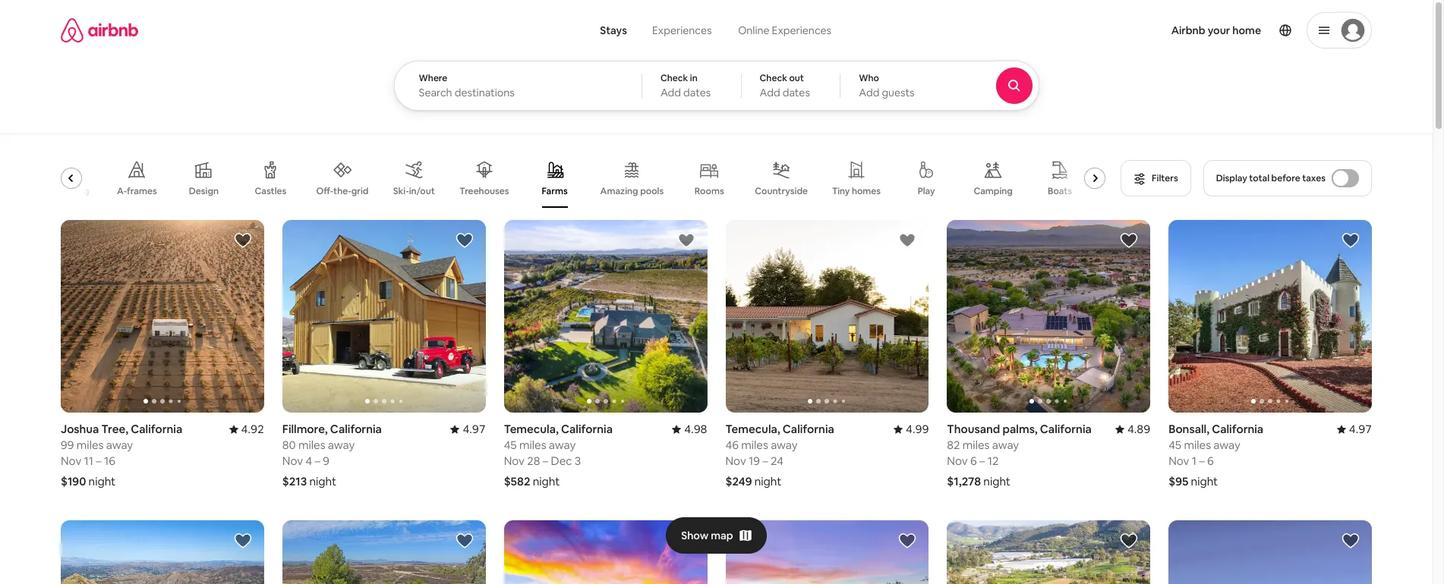 Task type: vqa. For each thing, say whether or not it's contained in the screenshot.
"Design"
yes



Task type: locate. For each thing, give the bounding box(es) containing it.
4.89 out of 5 average rating image
[[1116, 423, 1151, 437]]

experiences inside button
[[652, 24, 712, 37]]

45 for bonsall, california
[[1169, 439, 1182, 453]]

12
[[988, 455, 999, 469]]

miles up "4"
[[298, 439, 326, 453]]

nov inside thousand palms, california 82 miles away nov 6 – 12 $1,278 night
[[947, 455, 968, 469]]

miles inside fillmore, california 80 miles away nov 4 – 9 $213 night
[[298, 439, 326, 453]]

4.97
[[463, 423, 486, 437], [1350, 423, 1372, 437]]

– right 28
[[543, 455, 549, 469]]

california for fillmore, california 80 miles away nov 4 – 9 $213 night
[[330, 423, 382, 437]]

None search field
[[394, 0, 1081, 111]]

1 45 from the left
[[504, 439, 517, 453]]

away for bonsall, california 45 miles away nov 1 – 6 $95 night
[[1214, 439, 1241, 453]]

1 add from the left
[[661, 86, 681, 99]]

1 nov from the left
[[61, 455, 81, 469]]

45 down bonsall,
[[1169, 439, 1182, 453]]

1 horizontal spatial 45
[[1169, 439, 1182, 453]]

where
[[419, 72, 448, 84]]

6 nov from the left
[[1169, 455, 1190, 469]]

night down 1
[[1191, 475, 1218, 489]]

away
[[106, 439, 133, 453], [328, 439, 355, 453], [771, 439, 798, 453], [993, 439, 1019, 453], [549, 439, 576, 453], [1214, 439, 1241, 453]]

24
[[771, 455, 784, 469]]

night down 28
[[533, 475, 560, 489]]

4 away from the left
[[993, 439, 1019, 453]]

nov for fillmore, california 80 miles away nov 4 – 9 $213 night
[[282, 455, 303, 469]]

2 4.97 out of 5 average rating image from the left
[[1337, 423, 1372, 437]]

28
[[527, 455, 540, 469]]

online experiences link
[[725, 15, 845, 46]]

4
[[306, 455, 312, 469]]

– inside fillmore, california 80 miles away nov 4 – 9 $213 night
[[315, 455, 320, 469]]

add to wishlist: temecula, california image
[[677, 232, 695, 250], [455, 533, 474, 551]]

0 horizontal spatial 4.97 out of 5 average rating image
[[451, 423, 486, 437]]

0 horizontal spatial 4.97
[[463, 423, 486, 437]]

dates
[[684, 86, 711, 99], [783, 86, 810, 99]]

2 night from the left
[[309, 475, 336, 489]]

– for fillmore, california 80 miles away nov 4 – 9 $213 night
[[315, 455, 320, 469]]

dates for check out add dates
[[783, 86, 810, 99]]

4.98 out of 5 average rating image
[[672, 423, 708, 437]]

4 miles from the left
[[963, 439, 990, 453]]

check
[[661, 72, 688, 84], [760, 72, 788, 84]]

$582
[[504, 475, 530, 489]]

nov inside fillmore, california 80 miles away nov 4 – 9 $213 night
[[282, 455, 303, 469]]

1 horizontal spatial check
[[760, 72, 788, 84]]

night down 12
[[984, 475, 1011, 489]]

away inside fillmore, california 80 miles away nov 4 – 9 $213 night
[[328, 439, 355, 453]]

california up 24
[[783, 423, 835, 437]]

miles inside 'bonsall, california 45 miles away nov 1 – 6 $95 night'
[[1184, 439, 1212, 453]]

add down who
[[859, 86, 880, 99]]

1 horizontal spatial add to wishlist: temecula, california image
[[677, 232, 695, 250]]

1 4.97 from the left
[[463, 423, 486, 437]]

nov left 1
[[1169, 455, 1190, 469]]

5 california from the left
[[561, 423, 613, 437]]

california up 3
[[561, 423, 613, 437]]

stays tab panel
[[394, 61, 1081, 111]]

5 nov from the left
[[504, 455, 525, 469]]

add
[[661, 86, 681, 99], [760, 86, 781, 99], [859, 86, 880, 99]]

a-
[[117, 185, 127, 197]]

– inside joshua tree, california 99 miles away nov 11 – 16 $190 night
[[96, 455, 102, 469]]

miles
[[77, 439, 104, 453], [298, 439, 326, 453], [741, 439, 769, 453], [963, 439, 990, 453], [519, 439, 547, 453], [1184, 439, 1212, 453]]

airbnb your home link
[[1163, 14, 1271, 46]]

add to wishlist: joshua tree, california image
[[234, 232, 252, 250]]

1 miles from the left
[[77, 439, 104, 453]]

nov inside joshua tree, california 99 miles away nov 11 – 16 $190 night
[[61, 455, 81, 469]]

4.97 out of 5 average rating image for bonsall, california 45 miles away nov 1 – 6 $95 night
[[1337, 423, 1372, 437]]

16
[[104, 455, 115, 469]]

2 temecula, from the left
[[504, 423, 559, 437]]

6 california from the left
[[1212, 423, 1264, 437]]

temecula, for 45
[[504, 423, 559, 437]]

california right fillmore,
[[330, 423, 382, 437]]

fillmore, california 80 miles away nov 4 – 9 $213 night
[[282, 423, 382, 489]]

nov inside temecula, california 45 miles away nov 28 – dec 3 $582 night
[[504, 455, 525, 469]]

4.97 for fillmore, california 80 miles away nov 4 – 9 $213 night
[[463, 423, 486, 437]]

6 night from the left
[[1191, 475, 1218, 489]]

4.98
[[685, 423, 708, 437]]

1 night from the left
[[89, 475, 116, 489]]

experiences right online
[[772, 24, 832, 37]]

tiny homes
[[832, 185, 881, 197]]

2 california from the left
[[330, 423, 382, 437]]

experiences
[[652, 24, 712, 37], [772, 24, 832, 37]]

away inside 'bonsall, california 45 miles away nov 1 – 6 $95 night'
[[1214, 439, 1241, 453]]

2 dates from the left
[[783, 86, 810, 99]]

miles up 11
[[77, 439, 104, 453]]

45
[[504, 439, 517, 453], [1169, 439, 1182, 453]]

4 – from the left
[[980, 455, 985, 469]]

6 inside thousand palms, california 82 miles away nov 6 – 12 $1,278 night
[[971, 455, 977, 469]]

– inside temecula, california 46 miles away nov 19 – 24 $249 night
[[763, 455, 768, 469]]

1 california from the left
[[131, 423, 182, 437]]

2 horizontal spatial add
[[859, 86, 880, 99]]

9
[[323, 455, 330, 469]]

2 – from the left
[[315, 455, 320, 469]]

temecula, up 28
[[504, 423, 559, 437]]

none search field containing stays
[[394, 0, 1081, 111]]

miles up 1
[[1184, 439, 1212, 453]]

3 night from the left
[[755, 475, 782, 489]]

group
[[49, 149, 1112, 208], [61, 220, 264, 414], [282, 220, 486, 414], [504, 220, 708, 414], [726, 220, 929, 414], [947, 220, 1151, 414], [1169, 220, 1372, 414], [61, 521, 264, 585], [282, 521, 486, 585], [504, 521, 708, 585], [726, 521, 929, 585], [947, 521, 1151, 585], [1169, 521, 1372, 585]]

night inside thousand palms, california 82 miles away nov 6 – 12 $1,278 night
[[984, 475, 1011, 489]]

nov inside temecula, california 46 miles away nov 19 – 24 $249 night
[[726, 455, 746, 469]]

– for bonsall, california 45 miles away nov 1 – 6 $95 night
[[1199, 455, 1205, 469]]

0 horizontal spatial temecula,
[[504, 423, 559, 437]]

1 away from the left
[[106, 439, 133, 453]]

3 away from the left
[[771, 439, 798, 453]]

nov down 99
[[61, 455, 81, 469]]

add inside who add guests
[[859, 86, 880, 99]]

amazing pools
[[600, 185, 664, 197]]

45 up $582
[[504, 439, 517, 453]]

tree,
[[101, 423, 128, 437]]

0 horizontal spatial add
[[661, 86, 681, 99]]

check inside check in add dates
[[661, 72, 688, 84]]

nov down 82
[[947, 455, 968, 469]]

1 horizontal spatial 4.97 out of 5 average rating image
[[1337, 423, 1372, 437]]

nov
[[61, 455, 81, 469], [282, 455, 303, 469], [726, 455, 746, 469], [947, 455, 968, 469], [504, 455, 525, 469], [1169, 455, 1190, 469]]

3 – from the left
[[763, 455, 768, 469]]

add to wishlist: san marcos, california image
[[1120, 533, 1139, 551]]

1 experiences from the left
[[652, 24, 712, 37]]

nov for temecula, california 45 miles away nov 28 – dec 3 $582 night
[[504, 455, 525, 469]]

miles down thousand
[[963, 439, 990, 453]]

farms
[[542, 185, 568, 197]]

2 4.97 from the left
[[1350, 423, 1372, 437]]

miles inside joshua tree, california 99 miles away nov 11 – 16 $190 night
[[77, 439, 104, 453]]

– inside temecula, california 45 miles away nov 28 – dec 3 $582 night
[[543, 455, 549, 469]]

0 horizontal spatial experiences
[[652, 24, 712, 37]]

45 inside 'bonsall, california 45 miles away nov 1 – 6 $95 night'
[[1169, 439, 1182, 453]]

1 horizontal spatial experiences
[[772, 24, 832, 37]]

add inside "check out add dates"
[[760, 86, 781, 99]]

5 away from the left
[[549, 439, 576, 453]]

– left 9
[[315, 455, 320, 469]]

4.97 for bonsall, california 45 miles away nov 1 – 6 $95 night
[[1350, 423, 1372, 437]]

away inside temecula, california 46 miles away nov 19 – 24 $249 night
[[771, 439, 798, 453]]

5 – from the left
[[543, 455, 549, 469]]

– right 1
[[1199, 455, 1205, 469]]

night down 24
[[755, 475, 782, 489]]

nov down the 46
[[726, 455, 746, 469]]

california inside temecula, california 45 miles away nov 28 – dec 3 $582 night
[[561, 423, 613, 437]]

temecula,
[[726, 423, 781, 437], [504, 423, 559, 437]]

miles up 19
[[741, 439, 769, 453]]

tiny
[[832, 185, 850, 197]]

california inside fillmore, california 80 miles away nov 4 – 9 $213 night
[[330, 423, 382, 437]]

4 night from the left
[[984, 475, 1011, 489]]

2 away from the left
[[328, 439, 355, 453]]

0 vertical spatial add to wishlist: temecula, california image
[[677, 232, 695, 250]]

check inside "check out add dates"
[[760, 72, 788, 84]]

–
[[96, 455, 102, 469], [315, 455, 320, 469], [763, 455, 768, 469], [980, 455, 985, 469], [543, 455, 549, 469], [1199, 455, 1205, 469]]

check left out
[[760, 72, 788, 84]]

california right tree, at the bottom of the page
[[131, 423, 182, 437]]

rooms
[[695, 185, 724, 197]]

– left 12
[[980, 455, 985, 469]]

away for temecula, california 45 miles away nov 28 – dec 3 $582 night
[[549, 439, 576, 453]]

add down online experiences
[[760, 86, 781, 99]]

1 6 from the left
[[971, 455, 977, 469]]

homes
[[852, 185, 881, 197]]

– for temecula, california 46 miles away nov 19 – 24 $249 night
[[763, 455, 768, 469]]

california inside thousand palms, california 82 miles away nov 6 – 12 $1,278 night
[[1040, 423, 1092, 437]]

night inside temecula, california 46 miles away nov 19 – 24 $249 night
[[755, 475, 782, 489]]

add down experiences button
[[661, 86, 681, 99]]

grid
[[351, 185, 369, 197]]

1 – from the left
[[96, 455, 102, 469]]

what can we help you find? tab list
[[588, 15, 725, 46]]

california right palms,
[[1040, 423, 1092, 437]]

dates inside check in add dates
[[684, 86, 711, 99]]

6 left 12
[[971, 455, 977, 469]]

add inside check in add dates
[[661, 86, 681, 99]]

1 4.97 out of 5 average rating image from the left
[[451, 423, 486, 437]]

miles for fillmore, california 80 miles away nov 4 – 9 $213 night
[[298, 439, 326, 453]]

3 miles from the left
[[741, 439, 769, 453]]

6 away from the left
[[1214, 439, 1241, 453]]

6 right 1
[[1208, 455, 1214, 469]]

california right bonsall,
[[1212, 423, 1264, 437]]

4 california from the left
[[1040, 423, 1092, 437]]

6
[[971, 455, 977, 469], [1208, 455, 1214, 469]]

away inside thousand palms, california 82 miles away nov 6 – 12 $1,278 night
[[993, 439, 1019, 453]]

miles inside temecula, california 45 miles away nov 28 – dec 3 $582 night
[[519, 439, 547, 453]]

away inside joshua tree, california 99 miles away nov 11 – 16 $190 night
[[106, 439, 133, 453]]

2 experiences from the left
[[772, 24, 832, 37]]

2 miles from the left
[[298, 439, 326, 453]]

miles up 28
[[519, 439, 547, 453]]

dates down in
[[684, 86, 711, 99]]

temecula, inside temecula, california 46 miles away nov 19 – 24 $249 night
[[726, 423, 781, 437]]

– inside 'bonsall, california 45 miles away nov 1 – 6 $95 night'
[[1199, 455, 1205, 469]]

night down the 16
[[89, 475, 116, 489]]

2 nov from the left
[[282, 455, 303, 469]]

joshua tree, california 99 miles away nov 11 – 16 $190 night
[[61, 423, 182, 489]]

0 horizontal spatial dates
[[684, 86, 711, 99]]

3 add from the left
[[859, 86, 880, 99]]

0 horizontal spatial check
[[661, 72, 688, 84]]

nov left "4"
[[282, 455, 303, 469]]

2 45 from the left
[[1169, 439, 1182, 453]]

temecula, up the 46
[[726, 423, 781, 437]]

away inside temecula, california 45 miles away nov 28 – dec 3 $582 night
[[549, 439, 576, 453]]

45 inside temecula, california 45 miles away nov 28 – dec 3 $582 night
[[504, 439, 517, 453]]

4 nov from the left
[[947, 455, 968, 469]]

6 miles from the left
[[1184, 439, 1212, 453]]

amazing
[[600, 185, 638, 197]]

online experiences
[[738, 24, 832, 37]]

1 temecula, from the left
[[726, 423, 781, 437]]

0 horizontal spatial 6
[[971, 455, 977, 469]]

before
[[1272, 172, 1301, 185]]

3 california from the left
[[783, 423, 835, 437]]

pools
[[640, 185, 664, 197]]

dates down out
[[783, 86, 810, 99]]

6 – from the left
[[1199, 455, 1205, 469]]

1 horizontal spatial temecula,
[[726, 423, 781, 437]]

night
[[89, 475, 116, 489], [309, 475, 336, 489], [755, 475, 782, 489], [984, 475, 1011, 489], [533, 475, 560, 489], [1191, 475, 1218, 489]]

2 check from the left
[[760, 72, 788, 84]]

11
[[84, 455, 93, 469]]

5 miles from the left
[[519, 439, 547, 453]]

3 nov from the left
[[726, 455, 746, 469]]

night down 9
[[309, 475, 336, 489]]

home
[[1233, 24, 1262, 37]]

out
[[789, 72, 804, 84]]

dates inside "check out add dates"
[[783, 86, 810, 99]]

– for temecula, california 45 miles away nov 28 – dec 3 $582 night
[[543, 455, 549, 469]]

add to wishlist: aguanga, california image
[[1342, 533, 1360, 551]]

nov inside 'bonsall, california 45 miles away nov 1 – 6 $95 night'
[[1169, 455, 1190, 469]]

– right 19
[[763, 455, 768, 469]]

miles inside temecula, california 46 miles away nov 19 – 24 $249 night
[[741, 439, 769, 453]]

stays button
[[588, 15, 639, 46]]

– inside thousand palms, california 82 miles away nov 6 – 12 $1,278 night
[[980, 455, 985, 469]]

profile element
[[869, 0, 1372, 61]]

1 horizontal spatial 6
[[1208, 455, 1214, 469]]

total
[[1250, 172, 1270, 185]]

$213
[[282, 475, 307, 489]]

add to wishlist: bonsall, california image
[[1342, 232, 1360, 250]]

1 horizontal spatial dates
[[783, 86, 810, 99]]

0 horizontal spatial add to wishlist: temecula, california image
[[455, 533, 474, 551]]

1 horizontal spatial add
[[760, 86, 781, 99]]

california inside 'bonsall, california 45 miles away nov 1 – 6 $95 night'
[[1212, 423, 1264, 437]]

temecula, inside temecula, california 45 miles away nov 28 – dec 3 $582 night
[[504, 423, 559, 437]]

experiences up in
[[652, 24, 712, 37]]

0 horizontal spatial 45
[[504, 439, 517, 453]]

3
[[575, 455, 581, 469]]

1 check from the left
[[661, 72, 688, 84]]

4.97 out of 5 average rating image
[[451, 423, 486, 437], [1337, 423, 1372, 437]]

in
[[690, 72, 698, 84]]

2 add from the left
[[760, 86, 781, 99]]

– right 11
[[96, 455, 102, 469]]

2 6 from the left
[[1208, 455, 1214, 469]]

california inside temecula, california 46 miles away nov 19 – 24 $249 night
[[783, 423, 835, 437]]

countryside
[[755, 185, 808, 197]]

nov left 28
[[504, 455, 525, 469]]

miles for bonsall, california 45 miles away nov 1 – 6 $95 night
[[1184, 439, 1212, 453]]

1 vertical spatial add to wishlist: temecula, california image
[[455, 533, 474, 551]]

1 dates from the left
[[684, 86, 711, 99]]

5 night from the left
[[533, 475, 560, 489]]

1 horizontal spatial 4.97
[[1350, 423, 1372, 437]]

82
[[947, 439, 960, 453]]

check left in
[[661, 72, 688, 84]]



Task type: describe. For each thing, give the bounding box(es) containing it.
airbnb
[[1172, 24, 1206, 37]]

frames
[[127, 185, 157, 197]]

california for temecula, california 46 miles away nov 19 – 24 $249 night
[[783, 423, 835, 437]]

99
[[61, 439, 74, 453]]

$190
[[61, 475, 86, 489]]

taxes
[[1303, 172, 1326, 185]]

online
[[738, 24, 770, 37]]

night inside temecula, california 45 miles away nov 28 – dec 3 $582 night
[[533, 475, 560, 489]]

group containing off-the-grid
[[49, 149, 1112, 208]]

6 inside 'bonsall, california 45 miles away nov 1 – 6 $95 night'
[[1208, 455, 1214, 469]]

trending
[[51, 185, 89, 197]]

show
[[681, 529, 709, 543]]

play
[[918, 185, 935, 197]]

19
[[749, 455, 760, 469]]

add to wishlist: thousand palms, california image
[[1120, 232, 1139, 250]]

miles inside thousand palms, california 82 miles away nov 6 – 12 $1,278 night
[[963, 439, 990, 453]]

check for check out add dates
[[760, 72, 788, 84]]

Where field
[[419, 86, 617, 99]]

4.99
[[906, 423, 929, 437]]

map
[[711, 529, 733, 543]]

night inside joshua tree, california 99 miles away nov 11 – 16 $190 night
[[89, 475, 116, 489]]

dates for check in add dates
[[684, 86, 711, 99]]

filters
[[1152, 172, 1179, 185]]

experiences button
[[639, 15, 725, 46]]

display total before taxes button
[[1204, 160, 1372, 197]]

who
[[859, 72, 880, 84]]

thousand
[[947, 423, 1001, 437]]

joshua
[[61, 423, 99, 437]]

nov for temecula, california 46 miles away nov 19 – 24 $249 night
[[726, 455, 746, 469]]

boats
[[1048, 185, 1073, 197]]

who add guests
[[859, 72, 915, 99]]

46
[[726, 439, 739, 453]]

away for fillmore, california 80 miles away nov 4 – 9 $213 night
[[328, 439, 355, 453]]

add to wishlist: malibu, california image
[[234, 533, 252, 551]]

1
[[1192, 455, 1197, 469]]

display total before taxes
[[1217, 172, 1326, 185]]

thousand palms, california 82 miles away nov 6 – 12 $1,278 night
[[947, 423, 1092, 489]]

california for bonsall, california 45 miles away nov 1 – 6 $95 night
[[1212, 423, 1264, 437]]

airbnb your home
[[1172, 24, 1262, 37]]

show map button
[[666, 518, 767, 554]]

off-
[[316, 185, 333, 197]]

temecula, california 45 miles away nov 28 – dec 3 $582 night
[[504, 423, 613, 489]]

4.89
[[1128, 423, 1151, 437]]

temecula, for 46
[[726, 423, 781, 437]]

california for temecula, california 45 miles away nov 28 – dec 3 $582 night
[[561, 423, 613, 437]]

treehouses
[[460, 185, 509, 197]]

palms,
[[1003, 423, 1038, 437]]

design
[[189, 185, 219, 197]]

ski-in/out
[[393, 185, 435, 197]]

bonsall, california 45 miles away nov 1 – 6 $95 night
[[1169, 423, 1264, 489]]

california inside joshua tree, california 99 miles away nov 11 – 16 $190 night
[[131, 423, 182, 437]]

night inside fillmore, california 80 miles away nov 4 – 9 $213 night
[[309, 475, 336, 489]]

$95
[[1169, 475, 1189, 489]]

your
[[1208, 24, 1231, 37]]

add for check in add dates
[[661, 86, 681, 99]]

$1,278
[[947, 475, 981, 489]]

off-the-grid
[[316, 185, 369, 197]]

4.92
[[241, 423, 264, 437]]

castles
[[255, 185, 287, 197]]

night inside 'bonsall, california 45 miles away nov 1 – 6 $95 night'
[[1191, 475, 1218, 489]]

show map
[[681, 529, 733, 543]]

fillmore,
[[282, 423, 328, 437]]

stays
[[600, 24, 627, 37]]

4.92 out of 5 average rating image
[[229, 423, 264, 437]]

display
[[1217, 172, 1248, 185]]

away for temecula, california 46 miles away nov 19 – 24 $249 night
[[771, 439, 798, 453]]

miles for temecula, california 46 miles away nov 19 – 24 $249 night
[[741, 439, 769, 453]]

in/out
[[409, 185, 435, 197]]

a-frames
[[117, 185, 157, 197]]

dec
[[551, 455, 572, 469]]

add for check out add dates
[[760, 86, 781, 99]]

bonsall,
[[1169, 423, 1210, 437]]

add to wishlist: temecula, california image
[[899, 232, 917, 250]]

check for check in add dates
[[661, 72, 688, 84]]

temecula, california 46 miles away nov 19 – 24 $249 night
[[726, 423, 835, 489]]

camping
[[974, 185, 1013, 197]]

45 for temecula, california
[[504, 439, 517, 453]]

filters button
[[1121, 160, 1191, 197]]

check in add dates
[[661, 72, 711, 99]]

$249
[[726, 475, 752, 489]]

guests
[[882, 86, 915, 99]]

the-
[[333, 185, 351, 197]]

nov for bonsall, california 45 miles away nov 1 – 6 $95 night
[[1169, 455, 1190, 469]]

4.97 out of 5 average rating image for fillmore, california 80 miles away nov 4 – 9 $213 night
[[451, 423, 486, 437]]

check out add dates
[[760, 72, 810, 99]]

add to wishlist: hemet, california image
[[899, 533, 917, 551]]

miles for temecula, california 45 miles away nov 28 – dec 3 $582 night
[[519, 439, 547, 453]]

add to wishlist: whitewater, california image
[[677, 533, 695, 551]]

add to wishlist: fillmore, california image
[[455, 232, 474, 250]]

80
[[282, 439, 296, 453]]

4.99 out of 5 average rating image
[[894, 423, 929, 437]]

ski-
[[393, 185, 409, 197]]



